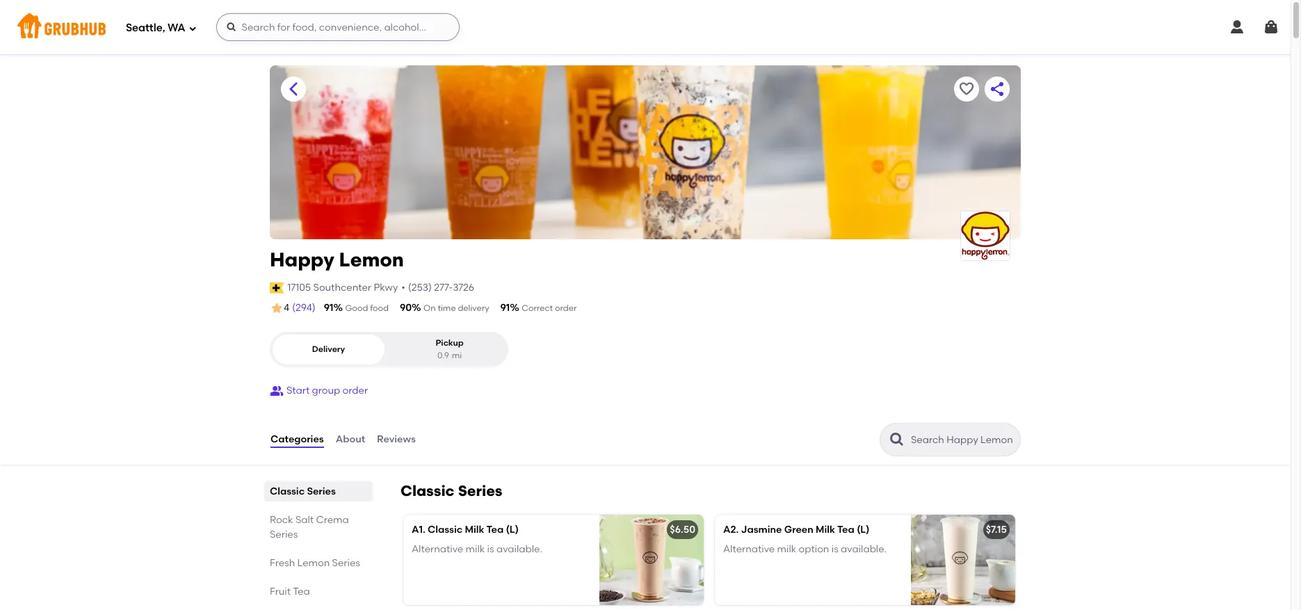 Task type: describe. For each thing, give the bounding box(es) containing it.
svg image
[[188, 24, 197, 32]]

save this restaurant image
[[959, 81, 975, 97]]

2 available. from the left
[[841, 544, 887, 555]]

(253) 277-3726 button
[[408, 281, 474, 295]]

start group order
[[287, 385, 368, 396]]

categories button
[[270, 415, 325, 465]]

lemon for happy
[[339, 248, 404, 271]]

delivery
[[458, 303, 489, 313]]

start group order button
[[270, 379, 368, 404]]

time
[[438, 303, 456, 313]]

caret left icon image
[[285, 81, 302, 97]]

group
[[312, 385, 340, 396]]

option
[[799, 544, 830, 555]]

milk for is
[[466, 544, 485, 555]]

on
[[424, 303, 436, 313]]

subscription pass image
[[270, 282, 284, 293]]

2 (l) from the left
[[857, 524, 870, 536]]

0 horizontal spatial svg image
[[226, 22, 237, 33]]

correct order
[[522, 303, 577, 313]]

pickup
[[436, 338, 464, 348]]

delivery
[[312, 344, 345, 354]]

main navigation navigation
[[0, 0, 1291, 54]]

a2. jasmine green milk tea (l) image
[[911, 515, 1016, 605]]

about
[[336, 433, 365, 445]]

1 horizontal spatial tea
[[487, 524, 504, 536]]

start
[[287, 385, 310, 396]]

classic up a1.
[[401, 482, 455, 500]]

series up crema
[[307, 486, 336, 497]]

17105 southcenter pkwy button
[[287, 280, 399, 296]]

(253)
[[408, 282, 432, 293]]

1 horizontal spatial svg image
[[1229, 19, 1246, 35]]

91 for correct order
[[501, 302, 510, 314]]

categories
[[271, 433, 324, 445]]

fresh lemon series
[[270, 557, 360, 569]]

seattle,
[[126, 21, 165, 34]]

pickup 0.9 mi
[[436, 338, 464, 360]]

southcenter
[[313, 282, 372, 293]]

$6.50
[[670, 524, 696, 536]]

alternative for classic
[[412, 544, 463, 555]]

classic series tab
[[270, 484, 367, 499]]

people icon image
[[270, 384, 284, 398]]

classic right a1.
[[428, 524, 463, 536]]

salt
[[296, 514, 314, 526]]

series up the a1. classic milk tea (l)
[[458, 482, 503, 500]]

share icon image
[[989, 81, 1006, 97]]

option group containing pickup
[[270, 332, 509, 367]]

• (253) 277-3726
[[402, 282, 474, 293]]

(294)
[[292, 302, 316, 314]]

1 (l) from the left
[[506, 524, 519, 536]]

happy lemon
[[270, 248, 404, 271]]

a1. classic milk tea (l) image
[[600, 515, 704, 605]]

reviews button
[[376, 415, 417, 465]]

food
[[370, 303, 389, 313]]

fresh lemon series tab
[[270, 556, 367, 571]]

rock
[[270, 514, 293, 526]]

•
[[402, 282, 405, 293]]

mi
[[452, 350, 462, 360]]

correct
[[522, 303, 553, 313]]

classic inside tab
[[270, 486, 305, 497]]

tea inside tab
[[293, 586, 310, 598]]

series inside rock salt crema series
[[270, 529, 298, 541]]

pkwy
[[374, 282, 398, 293]]

about button
[[335, 415, 366, 465]]



Task type: locate. For each thing, give the bounding box(es) containing it.
happy lemon logo image
[[961, 211, 1010, 260]]

0 horizontal spatial order
[[343, 385, 368, 396]]

classic up the rock
[[270, 486, 305, 497]]

lemon up pkwy
[[339, 248, 404, 271]]

91
[[324, 302, 334, 314], [501, 302, 510, 314]]

1 vertical spatial order
[[343, 385, 368, 396]]

order right 'correct'
[[555, 303, 577, 313]]

order right 'group' at the bottom of page
[[343, 385, 368, 396]]

2 milk from the left
[[777, 544, 797, 555]]

is
[[487, 544, 494, 555], [832, 544, 839, 555]]

available. down the a1. classic milk tea (l)
[[497, 544, 543, 555]]

lemon inside tab
[[297, 557, 330, 569]]

91 for good food
[[324, 302, 334, 314]]

1 alternative from the left
[[412, 544, 463, 555]]

alternative down a1.
[[412, 544, 463, 555]]

2 horizontal spatial svg image
[[1263, 19, 1280, 35]]

good
[[345, 303, 368, 313]]

1 horizontal spatial (l)
[[857, 524, 870, 536]]

1 available. from the left
[[497, 544, 543, 555]]

fruit tea tab
[[270, 584, 367, 599]]

0 vertical spatial order
[[555, 303, 577, 313]]

(l) up alternative milk is available. at the bottom of page
[[506, 524, 519, 536]]

classic series inside tab
[[270, 486, 336, 497]]

tea up alternative milk is available. at the bottom of page
[[487, 524, 504, 536]]

option group
[[270, 332, 509, 367]]

4
[[284, 302, 289, 314]]

happy
[[270, 248, 335, 271]]

2 alternative from the left
[[724, 544, 775, 555]]

fruit
[[270, 586, 291, 598]]

classic series
[[401, 482, 503, 500], [270, 486, 336, 497]]

tea right fruit
[[293, 586, 310, 598]]

1 milk from the left
[[465, 524, 485, 536]]

crema
[[316, 514, 349, 526]]

a2. jasmine green milk tea (l)
[[724, 524, 870, 536]]

2 horizontal spatial tea
[[838, 524, 855, 536]]

1 horizontal spatial alternative
[[724, 544, 775, 555]]

tea up alternative milk option is available.
[[838, 524, 855, 536]]

milk down a2. jasmine green milk tea (l)
[[777, 544, 797, 555]]

wa
[[168, 21, 185, 34]]

0 horizontal spatial (l)
[[506, 524, 519, 536]]

1 horizontal spatial is
[[832, 544, 839, 555]]

lemon for fresh
[[297, 557, 330, 569]]

seattle, wa
[[126, 21, 185, 34]]

alternative milk option is available.
[[724, 544, 887, 555]]

277-
[[434, 282, 453, 293]]

series down the rock
[[270, 529, 298, 541]]

fresh
[[270, 557, 295, 569]]

0 horizontal spatial classic series
[[270, 486, 336, 497]]

Search for food, convenience, alcohol... search field
[[216, 13, 460, 41]]

milk
[[466, 544, 485, 555], [777, 544, 797, 555]]

rock salt crema series tab
[[270, 513, 367, 542]]

2 91 from the left
[[501, 302, 510, 314]]

(l)
[[506, 524, 519, 536], [857, 524, 870, 536]]

rock salt crema series
[[270, 514, 349, 541]]

1 horizontal spatial milk
[[777, 544, 797, 555]]

0 horizontal spatial tea
[[293, 586, 310, 598]]

star icon image
[[270, 301, 284, 315]]

good food
[[345, 303, 389, 313]]

milk up the option
[[816, 524, 836, 536]]

alternative for jasmine
[[724, 544, 775, 555]]

3726
[[453, 282, 474, 293]]

17105
[[287, 282, 311, 293]]

classic series up the a1. classic milk tea (l)
[[401, 482, 503, 500]]

alternative
[[412, 544, 463, 555], [724, 544, 775, 555]]

is right the option
[[832, 544, 839, 555]]

alternative milk is available.
[[412, 544, 543, 555]]

reviews
[[377, 433, 416, 445]]

0 horizontal spatial 91
[[324, 302, 334, 314]]

is down the a1. classic milk tea (l)
[[487, 544, 494, 555]]

Search Happy Lemon search field
[[910, 433, 1016, 447]]

2 milk from the left
[[816, 524, 836, 536]]

1 horizontal spatial available.
[[841, 544, 887, 555]]

tea
[[487, 524, 504, 536], [838, 524, 855, 536], [293, 586, 310, 598]]

order
[[555, 303, 577, 313], [343, 385, 368, 396]]

svg image
[[1229, 19, 1246, 35], [1263, 19, 1280, 35], [226, 22, 237, 33]]

0 horizontal spatial milk
[[465, 524, 485, 536]]

0.9
[[438, 350, 449, 360]]

milk for option
[[777, 544, 797, 555]]

available.
[[497, 544, 543, 555], [841, 544, 887, 555]]

classic
[[401, 482, 455, 500], [270, 486, 305, 497], [428, 524, 463, 536]]

series up fruit tea tab
[[332, 557, 360, 569]]

90
[[400, 302, 412, 314]]

0 horizontal spatial milk
[[466, 544, 485, 555]]

0 horizontal spatial is
[[487, 544, 494, 555]]

1 horizontal spatial classic series
[[401, 482, 503, 500]]

1 vertical spatial lemon
[[297, 557, 330, 569]]

alternative down jasmine
[[724, 544, 775, 555]]

0 vertical spatial lemon
[[339, 248, 404, 271]]

milk down the a1. classic milk tea (l)
[[466, 544, 485, 555]]

series
[[458, 482, 503, 500], [307, 486, 336, 497], [270, 529, 298, 541], [332, 557, 360, 569]]

1 is from the left
[[487, 544, 494, 555]]

0 horizontal spatial available.
[[497, 544, 543, 555]]

a2.
[[724, 524, 739, 536]]

0 horizontal spatial alternative
[[412, 544, 463, 555]]

1 horizontal spatial lemon
[[339, 248, 404, 271]]

fruit tea
[[270, 586, 310, 598]]

91 down 17105 southcenter pkwy button at the left top of the page
[[324, 302, 334, 314]]

available. right the option
[[841, 544, 887, 555]]

1 horizontal spatial 91
[[501, 302, 510, 314]]

lemon up fruit tea tab
[[297, 557, 330, 569]]

jasmine
[[741, 524, 782, 536]]

a1. classic milk tea (l)
[[412, 524, 519, 536]]

a1.
[[412, 524, 426, 536]]

1 horizontal spatial order
[[555, 303, 577, 313]]

1 91 from the left
[[324, 302, 334, 314]]

on time delivery
[[424, 303, 489, 313]]

91 right delivery
[[501, 302, 510, 314]]

order inside "button"
[[343, 385, 368, 396]]

1 horizontal spatial milk
[[816, 524, 836, 536]]

0 horizontal spatial lemon
[[297, 557, 330, 569]]

milk up alternative milk is available. at the bottom of page
[[465, 524, 485, 536]]

lemon
[[339, 248, 404, 271], [297, 557, 330, 569]]

(l) up alternative milk option is available.
[[857, 524, 870, 536]]

1 milk from the left
[[466, 544, 485, 555]]

17105 southcenter pkwy
[[287, 282, 398, 293]]

save this restaurant button
[[954, 77, 980, 102]]

$7.15
[[986, 524, 1007, 536]]

search icon image
[[889, 431, 906, 448]]

milk
[[465, 524, 485, 536], [816, 524, 836, 536]]

2 is from the left
[[832, 544, 839, 555]]

green
[[785, 524, 814, 536]]

classic series up salt
[[270, 486, 336, 497]]



Task type: vqa. For each thing, say whether or not it's contained in the screenshot.


